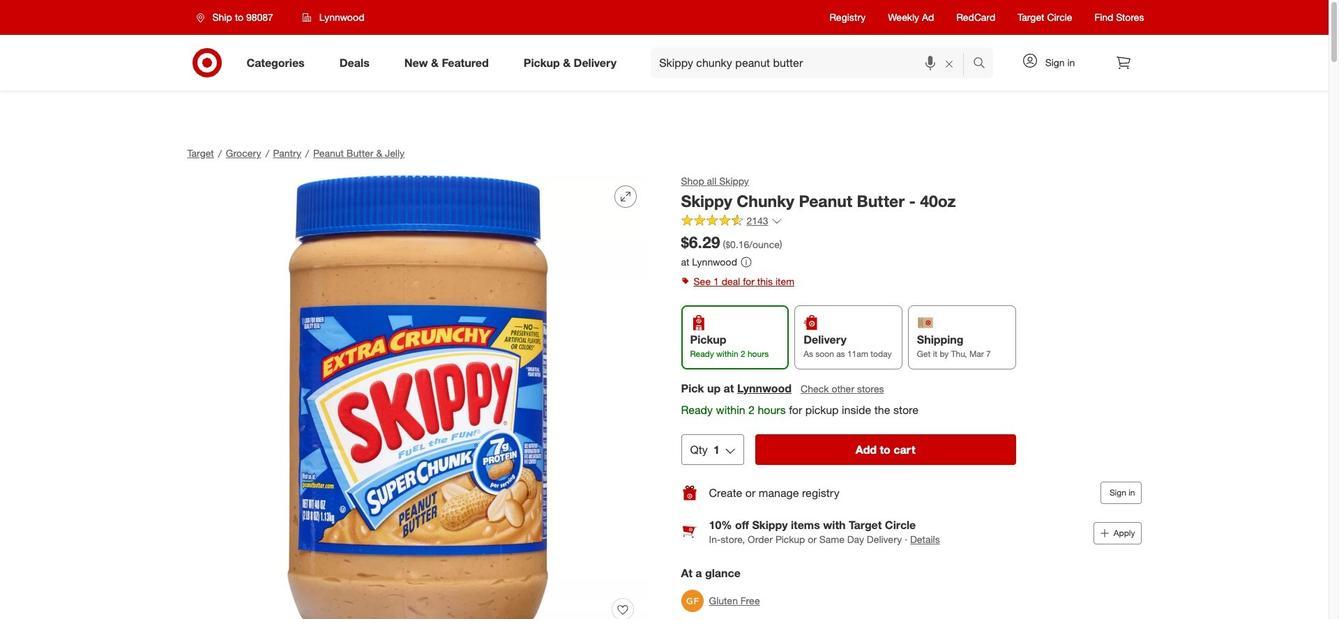 Task type: locate. For each thing, give the bounding box(es) containing it.
What can we help you find? suggestions appear below search field
[[651, 47, 977, 78]]



Task type: describe. For each thing, give the bounding box(es) containing it.
skippy chunky peanut butter - 40oz, 1 of 16 image
[[187, 174, 648, 620]]



Task type: vqa. For each thing, say whether or not it's contained in the screenshot.
'what can we help you find? suggestions appear below' SEARCH FIELD
yes



